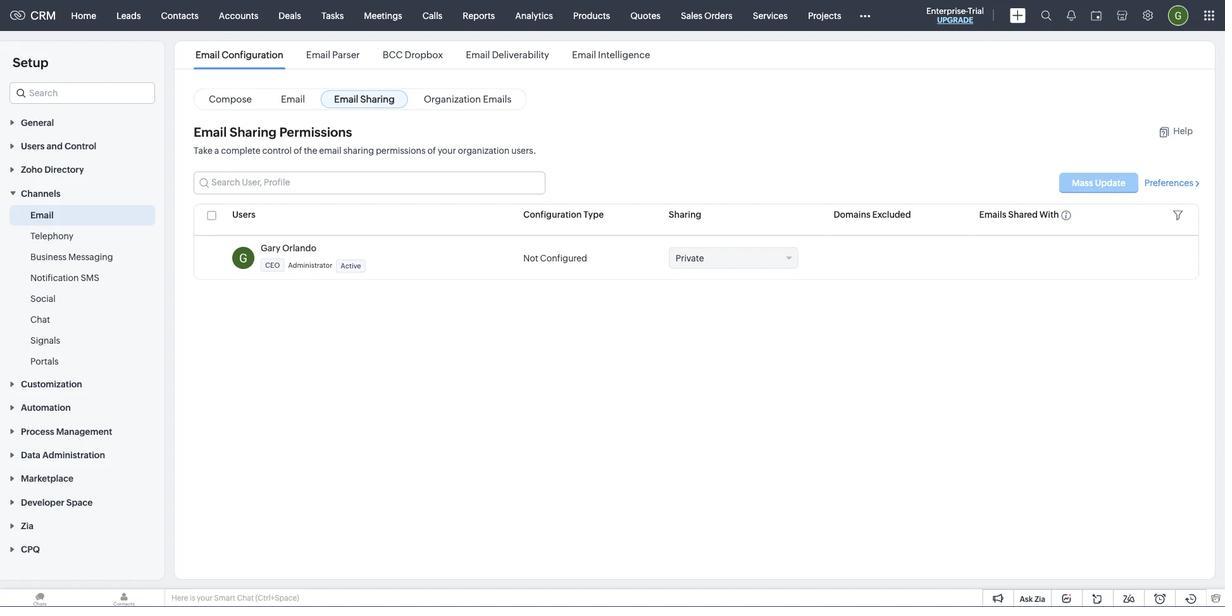Task type: describe. For each thing, give the bounding box(es) containing it.
products link
[[563, 0, 621, 31]]

messaging
[[68, 252, 113, 262]]

organization
[[458, 146, 510, 156]]

sharing
[[343, 146, 374, 156]]

administrator
[[288, 261, 333, 269]]

meetings link
[[354, 0, 413, 31]]

accounts link
[[209, 0, 269, 31]]

setup
[[13, 55, 48, 70]]

email deliverability link
[[464, 49, 551, 60]]

not configured
[[524, 253, 587, 263]]

(ctrl+space)
[[255, 594, 299, 602]]

leads link
[[106, 0, 151, 31]]

zoho
[[21, 165, 42, 175]]

1 of from the left
[[294, 146, 302, 156]]

sales
[[681, 10, 703, 21]]

email inside channels region
[[30, 210, 54, 220]]

email deliverability
[[466, 49, 549, 60]]

configuration type
[[524, 210, 604, 220]]

compose link
[[196, 90, 265, 108]]

bcc dropbox
[[383, 49, 443, 60]]

zia inside dropdown button
[[21, 521, 34, 531]]

signals element
[[1060, 0, 1084, 31]]

home link
[[61, 0, 106, 31]]

none field 'search user, profile'
[[194, 172, 546, 194]]

sharing for email sharing permissions
[[230, 125, 277, 139]]

take
[[194, 146, 213, 156]]

users and control
[[21, 141, 96, 151]]

create menu image
[[1010, 8, 1026, 23]]

profile image
[[1169, 5, 1189, 26]]

projects link
[[798, 0, 852, 31]]

domains
[[834, 210, 871, 220]]

1 vertical spatial emails
[[980, 210, 1007, 220]]

quotes
[[631, 10, 661, 21]]

ask
[[1020, 595, 1033, 603]]

organization emails link
[[411, 90, 525, 108]]

chat inside channels region
[[30, 314, 50, 324]]

cpq
[[21, 544, 40, 555]]

organization
[[424, 93, 481, 104]]

email
[[319, 146, 342, 156]]

preferences
[[1145, 178, 1194, 188]]

email sharing link
[[321, 90, 408, 108]]

gary orlando
[[261, 243, 317, 253]]

and
[[47, 141, 63, 151]]

crm link
[[10, 9, 56, 22]]

here is your smart chat (ctrl+space)
[[172, 594, 299, 602]]

portals link
[[30, 355, 59, 367]]

configured
[[540, 253, 587, 263]]

organization emails
[[424, 93, 512, 104]]

services link
[[743, 0, 798, 31]]

business messaging
[[30, 252, 113, 262]]

ceo
[[265, 261, 280, 269]]

channels
[[21, 188, 61, 198]]

list containing email configuration
[[184, 41, 662, 69]]

1 horizontal spatial chat
[[237, 594, 254, 602]]

general
[[21, 117, 54, 127]]

Search text field
[[10, 83, 154, 103]]

trial
[[968, 6, 984, 16]]

marketplace button
[[0, 466, 165, 490]]

business
[[30, 252, 67, 262]]

chats image
[[0, 589, 80, 607]]

create menu element
[[1003, 0, 1034, 31]]

parser
[[332, 49, 360, 60]]

email for email link to the top
[[281, 93, 305, 104]]

email for email sharing permissions
[[194, 125, 227, 139]]

email sharing
[[334, 93, 395, 104]]

sales orders
[[681, 10, 733, 21]]

1 horizontal spatial zia
[[1035, 595, 1046, 603]]

customization button
[[0, 372, 165, 395]]

process management
[[21, 426, 112, 436]]

data administration button
[[0, 443, 165, 466]]

active
[[341, 262, 361, 270]]

developer
[[21, 497, 64, 507]]

gary
[[261, 243, 281, 253]]

space
[[66, 497, 93, 507]]

tasks
[[322, 10, 344, 21]]

signals image
[[1067, 10, 1076, 21]]

products
[[573, 10, 610, 21]]

0 horizontal spatial emails
[[483, 93, 512, 104]]

configuration inside list
[[222, 49, 283, 60]]

tasks link
[[311, 0, 354, 31]]

1 horizontal spatial configuration
[[524, 210, 582, 220]]

signals link
[[30, 334, 60, 347]]

notification
[[30, 272, 79, 283]]

0 horizontal spatial email link
[[30, 209, 54, 221]]

email for email configuration
[[196, 49, 220, 60]]

accounts
[[219, 10, 258, 21]]

directory
[[44, 165, 84, 175]]

upgrade
[[938, 16, 974, 24]]

email configuration
[[196, 49, 283, 60]]

social link
[[30, 292, 56, 305]]

users and control button
[[0, 134, 165, 157]]

0 horizontal spatial your
[[197, 594, 213, 602]]

search image
[[1041, 10, 1052, 21]]

domains excluded
[[834, 210, 911, 220]]

analytics
[[515, 10, 553, 21]]

developer space button
[[0, 490, 165, 514]]

permissions
[[279, 125, 352, 139]]

not
[[524, 253, 538, 263]]

email for email sharing
[[334, 93, 358, 104]]

sms
[[81, 272, 99, 283]]

Other Modules field
[[852, 5, 879, 26]]

process management button
[[0, 419, 165, 443]]



Task type: vqa. For each thing, say whether or not it's contained in the screenshot.
logo
no



Task type: locate. For each thing, give the bounding box(es) containing it.
shared
[[1009, 210, 1038, 220]]

orders
[[705, 10, 733, 21]]

email for email parser
[[306, 49, 330, 60]]

leads
[[117, 10, 141, 21]]

1 horizontal spatial emails
[[980, 210, 1007, 220]]

.
[[534, 146, 536, 156]]

users inside users and control 'dropdown button'
[[21, 141, 45, 151]]

smart
[[214, 594, 235, 602]]

bcc dropbox link
[[381, 49, 445, 60]]

email parser link
[[304, 49, 362, 60]]

1 horizontal spatial email link
[[268, 90, 319, 108]]

user dp image
[[232, 247, 255, 269]]

channels region
[[0, 205, 165, 372]]

1 vertical spatial zia
[[1035, 595, 1046, 603]]

email
[[196, 49, 220, 60], [306, 49, 330, 60], [466, 49, 490, 60], [572, 49, 596, 60], [281, 93, 305, 104], [334, 93, 358, 104], [194, 125, 227, 139], [30, 210, 54, 220]]

help
[[1174, 126, 1193, 136]]

Private field
[[669, 247, 799, 269]]

take a complete control of the email sharing permissions of your organization users .
[[194, 146, 536, 156]]

intelligence
[[598, 49, 650, 60]]

email left intelligence
[[572, 49, 596, 60]]

1 horizontal spatial of
[[428, 146, 436, 156]]

none field down take a complete control of the email sharing permissions of your organization users .
[[194, 172, 546, 194]]

email link up email sharing permissions
[[268, 90, 319, 108]]

deals
[[279, 10, 301, 21]]

1 vertical spatial none field
[[194, 172, 546, 194]]

0 horizontal spatial chat
[[30, 314, 50, 324]]

ask zia
[[1020, 595, 1046, 603]]

email intelligence link
[[570, 49, 652, 60]]

0 vertical spatial sharing
[[360, 93, 395, 104]]

emails right organization
[[483, 93, 512, 104]]

your right is
[[197, 594, 213, 602]]

telephony link
[[30, 229, 74, 242]]

0 horizontal spatial users
[[21, 141, 45, 151]]

users up the user dp image
[[232, 210, 256, 220]]

0 horizontal spatial of
[[294, 146, 302, 156]]

notification sms
[[30, 272, 99, 283]]

deliverability
[[492, 49, 549, 60]]

of right permissions
[[428, 146, 436, 156]]

zia up 'cpq'
[[21, 521, 34, 531]]

marketplace
[[21, 474, 73, 484]]

0 vertical spatial configuration
[[222, 49, 283, 60]]

bcc
[[383, 49, 403, 60]]

sharing
[[360, 93, 395, 104], [230, 125, 277, 139], [669, 210, 702, 220]]

zia button
[[0, 514, 165, 537]]

chat link
[[30, 313, 50, 326]]

of
[[294, 146, 302, 156], [428, 146, 436, 156]]

none field up 'general' dropdown button
[[9, 82, 155, 104]]

1 vertical spatial users
[[232, 210, 256, 220]]

0 horizontal spatial zia
[[21, 521, 34, 531]]

email down parser
[[334, 93, 358, 104]]

profile element
[[1161, 0, 1197, 31]]

email left parser
[[306, 49, 330, 60]]

configuration left type
[[524, 210, 582, 220]]

None field
[[9, 82, 155, 104], [194, 172, 546, 194]]

1 horizontal spatial sharing
[[360, 93, 395, 104]]

0 vertical spatial email link
[[268, 90, 319, 108]]

0 vertical spatial users
[[21, 141, 45, 151]]

chat right smart
[[237, 594, 254, 602]]

email up a
[[194, 125, 227, 139]]

sharing up "complete"
[[230, 125, 277, 139]]

1 horizontal spatial none field
[[194, 172, 546, 194]]

sharing down bcc
[[360, 93, 395, 104]]

is
[[190, 594, 195, 602]]

2 horizontal spatial sharing
[[669, 210, 702, 220]]

users left and
[[21, 141, 45, 151]]

users for users
[[232, 210, 256, 220]]

calls
[[423, 10, 443, 21]]

the
[[304, 146, 317, 156]]

1 vertical spatial configuration
[[524, 210, 582, 220]]

0 vertical spatial emails
[[483, 93, 512, 104]]

automation
[[21, 403, 71, 413]]

dropbox
[[405, 49, 443, 60]]

data administration
[[21, 450, 105, 460]]

users
[[21, 141, 45, 151], [232, 210, 256, 220]]

email inside "link"
[[334, 93, 358, 104]]

email parser
[[306, 49, 360, 60]]

email down reports link
[[466, 49, 490, 60]]

1 vertical spatial email link
[[30, 209, 54, 221]]

users
[[512, 146, 534, 156]]

emails
[[483, 93, 512, 104], [980, 210, 1007, 220]]

home
[[71, 10, 96, 21]]

sales orders link
[[671, 0, 743, 31]]

email for email intelligence
[[572, 49, 596, 60]]

business messaging link
[[30, 250, 113, 263]]

contacts
[[161, 10, 199, 21]]

email configuration link
[[194, 49, 285, 60]]

chat down social link
[[30, 314, 50, 324]]

0 vertical spatial none field
[[9, 82, 155, 104]]

1 vertical spatial chat
[[237, 594, 254, 602]]

permissions
[[376, 146, 426, 156]]

channels button
[[0, 181, 165, 205]]

0 vertical spatial your
[[438, 146, 456, 156]]

private
[[676, 253, 704, 263]]

your left organization
[[438, 146, 456, 156]]

reports
[[463, 10, 495, 21]]

management
[[56, 426, 112, 436]]

Search User, Profile text field
[[211, 177, 531, 189]]

customization
[[21, 379, 82, 389]]

list
[[184, 41, 662, 69]]

general button
[[0, 110, 165, 134]]

your
[[438, 146, 456, 156], [197, 594, 213, 602]]

zoho directory button
[[0, 157, 165, 181]]

chat
[[30, 314, 50, 324], [237, 594, 254, 602]]

here
[[172, 594, 188, 602]]

contacts image
[[84, 589, 164, 607]]

0 horizontal spatial configuration
[[222, 49, 283, 60]]

1 vertical spatial sharing
[[230, 125, 277, 139]]

emails left the shared
[[980, 210, 1007, 220]]

2 vertical spatial sharing
[[669, 210, 702, 220]]

enterprise-trial upgrade
[[927, 6, 984, 24]]

0 vertical spatial zia
[[21, 521, 34, 531]]

complete
[[221, 146, 261, 156]]

type
[[584, 210, 604, 220]]

deals link
[[269, 0, 311, 31]]

services
[[753, 10, 788, 21]]

0 vertical spatial chat
[[30, 314, 50, 324]]

users for users and control
[[21, 141, 45, 151]]

crm
[[30, 9, 56, 22]]

0 horizontal spatial none field
[[9, 82, 155, 104]]

analytics link
[[505, 0, 563, 31]]

sharing for email sharing
[[360, 93, 395, 104]]

email for email deliverability
[[466, 49, 490, 60]]

2 of from the left
[[428, 146, 436, 156]]

of left the
[[294, 146, 302, 156]]

0 horizontal spatial sharing
[[230, 125, 277, 139]]

control
[[65, 141, 96, 151]]

a
[[214, 146, 219, 156]]

emails shared with
[[980, 210, 1060, 220]]

none field search
[[9, 82, 155, 104]]

1 vertical spatial your
[[197, 594, 213, 602]]

1 horizontal spatial your
[[438, 146, 456, 156]]

sharing inside "link"
[[360, 93, 395, 104]]

search element
[[1034, 0, 1060, 31]]

email link down channels
[[30, 209, 54, 221]]

contacts link
[[151, 0, 209, 31]]

email up email sharing permissions
[[281, 93, 305, 104]]

enterprise-
[[927, 6, 968, 16]]

automation button
[[0, 395, 165, 419]]

calendar image
[[1091, 10, 1102, 21]]

configuration
[[222, 49, 283, 60], [524, 210, 582, 220]]

zia right ask
[[1035, 595, 1046, 603]]

projects
[[808, 10, 842, 21]]

1 horizontal spatial users
[[232, 210, 256, 220]]

sharing up private
[[669, 210, 702, 220]]

zia
[[21, 521, 34, 531], [1035, 595, 1046, 603]]

email down channels
[[30, 210, 54, 220]]

preferences link
[[1145, 178, 1200, 188]]

email down the contacts link
[[196, 49, 220, 60]]

configuration down accounts
[[222, 49, 283, 60]]



